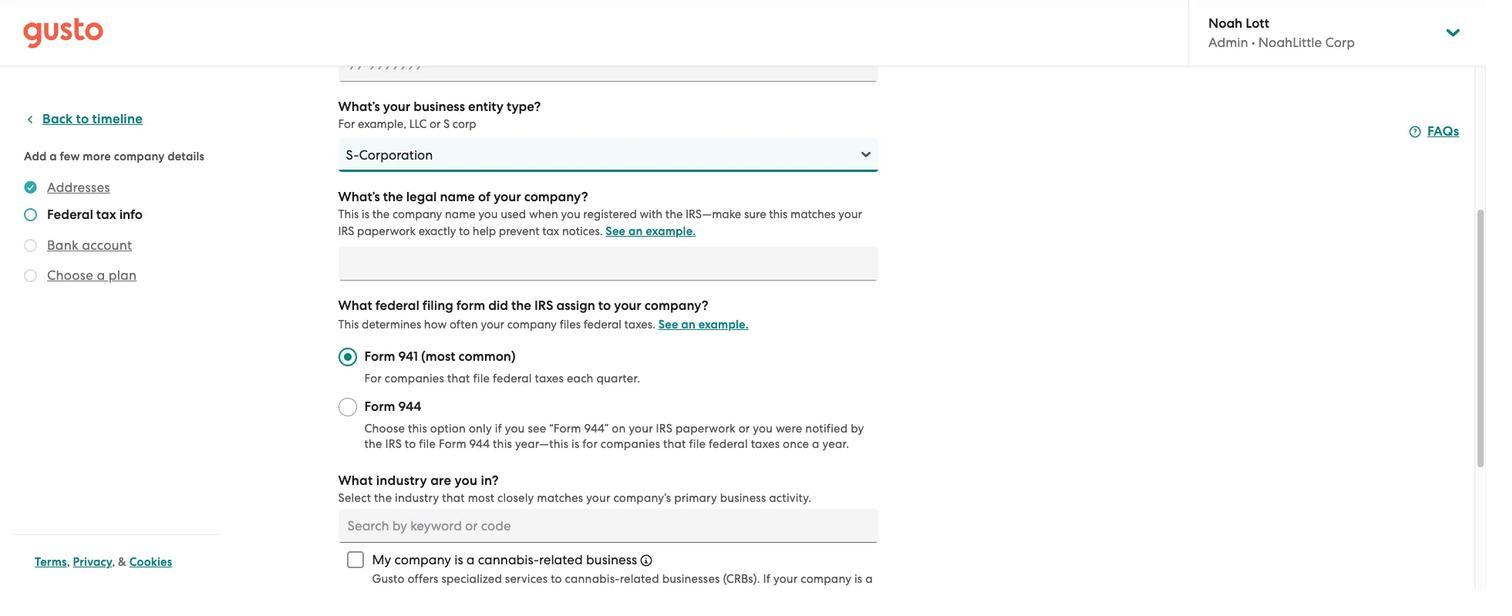 Task type: describe. For each thing, give the bounding box(es) containing it.
form 944 choose this option only if you see "form 944" on your irs paperwork or you were notified by the irs to file form 944 this year—this is for companies that file federal taxes once a year.
[[365, 399, 864, 451]]

once
[[783, 437, 809, 451]]

plan
[[109, 268, 137, 283]]

account
[[82, 238, 132, 253]]

form for form 944
[[365, 399, 395, 415]]

choose a plan button
[[47, 266, 137, 285]]

you up notices.
[[561, 208, 581, 221]]

your inside what's your business entity type? for example, llc or s corp
[[383, 99, 411, 115]]

federal inside form 941 (most common) for companies that file federal taxes each quarter.
[[493, 372, 532, 386]]

•
[[1252, 35, 1256, 50]]

see
[[528, 422, 546, 436]]

on
[[612, 422, 626, 436]]

company? inside what federal filing form did the irs assign to your company? this determines how often your company files federal taxes. see an example.
[[645, 298, 709, 314]]

determines
[[362, 318, 421, 332]]

that inside the form 944 choose this option only if you see "form 944" on your irs paperwork or you were notified by the irs to file form 944 this year—this is for companies that file federal taxes once a year.
[[663, 437, 686, 451]]

example. inside what federal filing form did the irs assign to your company? this determines how often your company files federal taxes. see an example.
[[699, 318, 749, 332]]

paperwork inside this is the company name you used when you registered with the irs—make sure this matches your irs paperwork exactly to help prevent tax notices.
[[357, 224, 416, 238]]

add
[[24, 150, 47, 164]]

terms , privacy , & cookies
[[35, 555, 172, 569]]

for inside what's your business entity type? for example, llc or s corp
[[338, 117, 355, 131]]

example,
[[358, 117, 407, 131]]

0 vertical spatial industry
[[376, 473, 427, 489]]

taxes.
[[625, 318, 656, 332]]

timeline
[[92, 111, 143, 127]]

to inside gusto offers specialized services to cannabis-related businesses (crbs). if your company is a crb, we'll reach out with next steps.
[[551, 572, 562, 586]]

quarter.
[[597, 372, 640, 386]]

did
[[488, 298, 508, 314]]

businesses
[[662, 572, 720, 586]]

example. inside popup button
[[646, 224, 696, 238]]

to inside this is the company name you used when you registered with the irs—make sure this matches your irs paperwork exactly to help prevent tax notices.
[[459, 224, 470, 238]]

corp
[[1326, 35, 1355, 50]]

reach
[[427, 588, 458, 589]]

for inside form 941 (most common) for companies that file federal taxes each quarter.
[[365, 372, 382, 386]]

company up offers
[[395, 552, 451, 568]]

your inside this is the company name you used when you registered with the irs—make sure this matches your irs paperwork exactly to help prevent tax notices.
[[839, 208, 862, 221]]

more
[[83, 150, 111, 164]]

check image for choose
[[24, 269, 37, 282]]

companies inside the form 944 choose this option only if you see "form 944" on your irs paperwork or you were notified by the irs to file form 944 this year—this is for companies that file federal taxes once a year.
[[601, 437, 660, 451]]

this is the company name you used when you registered with the irs—make sure this matches your irs paperwork exactly to help prevent tax notices.
[[338, 208, 862, 238]]

lott
[[1246, 15, 1270, 32]]

option
[[430, 422, 466, 436]]

2 vertical spatial form
[[439, 437, 467, 451]]

bank
[[47, 238, 79, 253]]

&
[[118, 555, 127, 569]]

files
[[560, 318, 581, 332]]

for
[[583, 437, 598, 451]]

the inside the form 944 choose this option only if you see "form 944" on your irs paperwork or you were notified by the irs to file form 944 this year—this is for companies that file federal taxes once a year.
[[365, 437, 382, 451]]

assign
[[557, 298, 595, 314]]

primary
[[674, 491, 717, 505]]

details
[[168, 150, 205, 164]]

we'll
[[400, 588, 424, 589]]

(crbs).
[[723, 572, 760, 586]]

2 vertical spatial this
[[493, 437, 512, 451]]

select
[[338, 491, 371, 505]]

steps.
[[535, 588, 567, 589]]

with inside this is the company name you used when you registered with the irs—make sure this matches your irs paperwork exactly to help prevent tax notices.
[[640, 208, 663, 221]]

is inside the form 944 choose this option only if you see "form 944" on your irs paperwork or you were notified by the irs to file form 944 this year—this is for companies that file federal taxes once a year.
[[572, 437, 580, 451]]

irs inside what federal filing form did the irs assign to your company? this determines how often your company files federal taxes. see an example.
[[535, 298, 553, 314]]

cookies
[[129, 555, 172, 569]]

crb,
[[372, 588, 397, 589]]

to inside what federal filing form did the irs assign to your company? this determines how often your company files federal taxes. see an example.
[[598, 298, 611, 314]]

of
[[478, 189, 491, 205]]

notified
[[806, 422, 848, 436]]

your inside the form 944 choose this option only if you see "form 944" on your irs paperwork or you were notified by the irs to file form 944 this year—this is for companies that file federal taxes once a year.
[[629, 422, 653, 436]]

0 vertical spatial company?
[[524, 189, 588, 205]]

corp
[[453, 117, 477, 131]]

or inside what's your business entity type? for example, llc or s corp
[[430, 117, 441, 131]]

gusto offers specialized services to cannabis-related businesses (crbs). if your company is a crb, we'll reach out with next steps.
[[372, 572, 873, 589]]

back
[[42, 111, 73, 127]]

are
[[431, 473, 451, 489]]

federal
[[47, 207, 93, 223]]

that inside form 941 (most common) for companies that file federal taxes each quarter.
[[447, 372, 470, 386]]

check image for bank
[[24, 239, 37, 252]]

this inside this is the company name you used when you registered with the irs—make sure this matches your irs paperwork exactly to help prevent tax notices.
[[769, 208, 788, 221]]

used
[[501, 208, 526, 221]]

add a few more company details
[[24, 150, 205, 164]]

legal
[[406, 189, 437, 205]]

944"
[[584, 422, 609, 436]]

form for form 941 (most common)
[[365, 349, 395, 365]]

faqs
[[1428, 123, 1460, 140]]

(most
[[421, 349, 455, 365]]

next
[[509, 588, 532, 589]]

admin
[[1209, 35, 1249, 50]]

my company is a cannabis-related business
[[372, 552, 637, 568]]

exactly
[[419, 224, 456, 238]]

see an example. button for what's the legal name of your company?
[[606, 222, 696, 241]]

you inside what industry are you in? select the industry that most closely matches your company's primary business activity.
[[455, 473, 478, 489]]

federal right "files"
[[584, 318, 622, 332]]

registered
[[583, 208, 637, 221]]

addresses
[[47, 180, 110, 195]]

is inside gusto offers specialized services to cannabis-related businesses (crbs). if your company is a crb, we'll reach out with next steps.
[[855, 572, 863, 586]]

in?
[[481, 473, 499, 489]]

noah lott admin • noahlittle corp
[[1209, 15, 1355, 50]]

company inside gusto offers specialized services to cannabis-related businesses (crbs). if your company is a crb, we'll reach out with next steps.
[[801, 572, 852, 586]]

"form
[[549, 422, 581, 436]]

by
[[851, 422, 864, 436]]

you left were on the bottom right of the page
[[753, 422, 773, 436]]

federal inside the form 944 choose this option only if you see "form 944" on your irs paperwork or you were notified by the irs to file form 944 this year—this is for companies that file federal taxes once a year.
[[709, 437, 748, 451]]

bank account button
[[47, 236, 132, 255]]

matches inside what industry are you in? select the industry that most closely matches your company's primary business activity.
[[537, 491, 583, 505]]

you right if
[[505, 422, 525, 436]]

filing
[[423, 298, 453, 314]]

business inside what industry are you in? select the industry that most closely matches your company's primary business activity.
[[720, 491, 766, 505]]

entity
[[468, 99, 504, 115]]

what's the legal name of your company?
[[338, 189, 588, 205]]

what's your business entity type? for example, llc or s corp
[[338, 99, 541, 131]]

circle check image
[[24, 178, 37, 197]]

only
[[469, 422, 492, 436]]

year.
[[823, 437, 849, 451]]

name inside this is the company name you used when you registered with the irs—make sure this matches your irs paperwork exactly to help prevent tax notices.
[[445, 208, 476, 221]]

company inside what federal filing form did the irs assign to your company? this determines how often your company files federal taxes. see an example.
[[507, 318, 557, 332]]

cannabis- inside gusto offers specialized services to cannabis-related businesses (crbs). if your company is a crb, we'll reach out with next steps.
[[565, 572, 620, 586]]

the inside what federal filing form did the irs assign to your company? this determines how often your company files federal taxes. see an example.
[[512, 298, 532, 314]]

back to timeline button
[[24, 110, 143, 129]]

941
[[399, 349, 418, 365]]



Task type: locate. For each thing, give the bounding box(es) containing it.
business inside what's your business entity type? for example, llc or s corp
[[414, 99, 465, 115]]

irs
[[338, 224, 354, 238], [535, 298, 553, 314], [656, 422, 673, 436], [385, 437, 402, 451]]

this inside what federal filing form did the irs assign to your company? this determines how often your company files federal taxes. see an example.
[[338, 318, 359, 332]]

federal down "common)"
[[493, 372, 532, 386]]

1 horizontal spatial business
[[586, 552, 637, 568]]

tax down when
[[542, 224, 560, 238]]

0 horizontal spatial company?
[[524, 189, 588, 205]]

when
[[529, 208, 558, 221]]

home image
[[23, 17, 103, 48]]

your inside what industry are you in? select the industry that most closely matches your company's primary business activity.
[[586, 491, 611, 505]]

matches right "sure"
[[791, 208, 836, 221]]

0 horizontal spatial ,
[[67, 555, 70, 569]]

0 horizontal spatial this
[[408, 422, 427, 436]]

0 vertical spatial or
[[430, 117, 441, 131]]

offers
[[408, 572, 439, 586]]

1 horizontal spatial tax
[[542, 224, 560, 238]]

file up the primary on the left bottom
[[689, 437, 706, 451]]

an
[[629, 224, 643, 238], [681, 318, 696, 332]]

that down are
[[442, 491, 465, 505]]

each
[[567, 372, 594, 386]]

how
[[424, 318, 447, 332]]

company right "more"
[[114, 150, 165, 164]]

0 horizontal spatial tax
[[96, 207, 116, 223]]

tax inside this is the company name you used when you registered with the irs—make sure this matches your irs paperwork exactly to help prevent tax notices.
[[542, 224, 560, 238]]

2 horizontal spatial this
[[769, 208, 788, 221]]

1 horizontal spatial related
[[620, 572, 659, 586]]

1 vertical spatial this
[[408, 422, 427, 436]]

addresses button
[[47, 178, 110, 197]]

related inside gusto offers specialized services to cannabis-related businesses (crbs). if your company is a crb, we'll reach out with next steps.
[[620, 572, 659, 586]]

1 , from the left
[[67, 555, 70, 569]]

an down "registered"
[[629, 224, 643, 238]]

to inside button
[[76, 111, 89, 127]]

1 vertical spatial example.
[[699, 318, 749, 332]]

1 horizontal spatial cannabis-
[[565, 572, 620, 586]]

0 horizontal spatial see
[[606, 224, 626, 238]]

what's for what's the legal name of your company?
[[338, 189, 380, 205]]

what
[[338, 298, 372, 314], [338, 473, 373, 489]]

0 horizontal spatial 944
[[399, 399, 422, 415]]

were
[[776, 422, 803, 436]]

irs inside this is the company name you used when you registered with the irs—make sure this matches your irs paperwork exactly to help prevent tax notices.
[[338, 224, 354, 238]]

taxes inside form 941 (most common) for companies that file federal taxes each quarter.
[[535, 372, 564, 386]]

what for what industry are you in?
[[338, 473, 373, 489]]

1 vertical spatial 944
[[470, 437, 490, 451]]

see right taxes.
[[659, 318, 679, 332]]

1 horizontal spatial file
[[473, 372, 490, 386]]

company right the if
[[801, 572, 852, 586]]

1 vertical spatial company?
[[645, 298, 709, 314]]

see inside what federal filing form did the irs assign to your company? this determines how often your company files federal taxes. see an example.
[[659, 318, 679, 332]]

company? up taxes.
[[645, 298, 709, 314]]

specialized
[[442, 572, 502, 586]]

1 what's from the top
[[338, 99, 380, 115]]

0 vertical spatial related
[[539, 552, 583, 568]]

0 horizontal spatial related
[[539, 552, 583, 568]]

1 horizontal spatial ,
[[112, 555, 115, 569]]

what up select on the bottom of page
[[338, 473, 373, 489]]

form 941 (most common) for companies that file federal taxes each quarter.
[[365, 349, 640, 386]]

matches
[[791, 208, 836, 221], [537, 491, 583, 505]]

2 , from the left
[[112, 555, 115, 569]]

your
[[383, 99, 411, 115], [494, 189, 521, 205], [839, 208, 862, 221], [614, 298, 642, 314], [481, 318, 504, 332], [629, 422, 653, 436], [586, 491, 611, 505], [774, 572, 798, 586]]

0 vertical spatial this
[[769, 208, 788, 221]]

federal tax info list
[[24, 178, 214, 288]]

a inside the form 944 choose this option only if you see "form 944" on your irs paperwork or you were notified by the irs to file form 944 this year—this is for companies that file federal taxes once a year.
[[812, 437, 820, 451]]

this inside this is the company name you used when you registered with the irs—make sure this matches your irs paperwork exactly to help prevent tax notices.
[[338, 208, 359, 221]]

a inside choose a plan button
[[97, 268, 105, 283]]

0 horizontal spatial or
[[430, 117, 441, 131]]

year—this
[[515, 437, 569, 451]]

this left the option
[[408, 422, 427, 436]]

0 horizontal spatial choose
[[47, 268, 93, 283]]

federal up the primary on the left bottom
[[709, 437, 748, 451]]

you up help
[[479, 208, 498, 221]]

choose down bank
[[47, 268, 93, 283]]

a
[[50, 150, 57, 164], [97, 268, 105, 283], [812, 437, 820, 451], [467, 552, 475, 568], [866, 572, 873, 586]]

0 vertical spatial form
[[365, 349, 395, 365]]

this
[[338, 208, 359, 221], [338, 318, 359, 332]]

the
[[383, 189, 403, 205], [372, 208, 390, 221], [666, 208, 683, 221], [512, 298, 532, 314], [365, 437, 382, 451], [374, 491, 392, 505]]

that up the primary on the left bottom
[[663, 437, 686, 451]]

1 vertical spatial business
[[720, 491, 766, 505]]

notices.
[[562, 224, 603, 238]]

matches right the "closely"
[[537, 491, 583, 505]]

noah
[[1209, 15, 1243, 32]]

1 vertical spatial industry
[[395, 491, 439, 505]]

business up gusto offers specialized services to cannabis-related businesses (crbs). if your company is a crb, we'll reach out with next steps.
[[586, 552, 637, 568]]

1 vertical spatial an
[[681, 318, 696, 332]]

0 horizontal spatial companies
[[385, 372, 444, 386]]

for
[[338, 117, 355, 131], [365, 372, 382, 386]]

0 horizontal spatial paperwork
[[357, 224, 416, 238]]

2 vertical spatial check image
[[24, 269, 37, 282]]

with
[[640, 208, 663, 221], [482, 588, 506, 589]]

companies down '941'
[[385, 372, 444, 386]]

companies inside form 941 (most common) for companies that file federal taxes each quarter.
[[385, 372, 444, 386]]

cannabis- up steps.
[[565, 572, 620, 586]]

company left "files"
[[507, 318, 557, 332]]

0 vertical spatial see an example. button
[[606, 222, 696, 241]]

company inside this is the company name you used when you registered with the irs—make sure this matches your irs paperwork exactly to help prevent tax notices.
[[393, 208, 442, 221]]

, left privacy in the left bottom of the page
[[67, 555, 70, 569]]

what's inside what's your business entity type? for example, llc or s corp
[[338, 99, 380, 115]]

paperwork inside the form 944 choose this option only if you see "form 944" on your irs paperwork or you were notified by the irs to file form 944 this year—this is for companies that file federal taxes once a year.
[[676, 422, 736, 436]]

0 vertical spatial choose
[[47, 268, 93, 283]]

1 vertical spatial taxes
[[751, 437, 780, 451]]

check image left bank
[[24, 239, 37, 252]]

noahlittle
[[1259, 35, 1322, 50]]

what industry are you in? select the industry that most closely matches your company's primary business activity.
[[338, 473, 812, 505]]

with inside gusto offers specialized services to cannabis-related businesses (crbs). if your company is a crb, we'll reach out with next steps.
[[482, 588, 506, 589]]

0 vertical spatial name
[[440, 189, 475, 205]]

help
[[473, 224, 496, 238]]

0 horizontal spatial taxes
[[535, 372, 564, 386]]

is
[[362, 208, 370, 221], [572, 437, 580, 451], [455, 552, 463, 568], [855, 572, 863, 586]]

1 vertical spatial or
[[739, 422, 750, 436]]

what federal filing form did the irs assign to your company? this determines how often your company files federal taxes. see an example.
[[338, 298, 749, 332]]

0 horizontal spatial business
[[414, 99, 465, 115]]

if
[[763, 572, 771, 586]]

this
[[769, 208, 788, 221], [408, 422, 427, 436], [493, 437, 512, 451]]

What's your Federal EIN? text field
[[338, 48, 878, 82]]

what's up example,
[[338, 99, 380, 115]]

0 horizontal spatial file
[[419, 437, 436, 451]]

0 vertical spatial paperwork
[[357, 224, 416, 238]]

privacy link
[[73, 555, 112, 569]]

industry
[[376, 473, 427, 489], [395, 491, 439, 505]]

terms
[[35, 555, 67, 569]]

None radio
[[338, 348, 357, 366], [338, 398, 357, 417], [338, 348, 357, 366], [338, 398, 357, 417]]

company down legal
[[393, 208, 442, 221]]

an inside what federal filing form did the irs assign to your company? this determines how often your company files federal taxes. see an example.
[[681, 318, 696, 332]]

services
[[505, 572, 548, 586]]

company? up when
[[524, 189, 588, 205]]

what's left legal
[[338, 189, 380, 205]]

1 horizontal spatial example.
[[699, 318, 749, 332]]

cannabis- up 'services'
[[478, 552, 539, 568]]

company
[[114, 150, 165, 164], [393, 208, 442, 221], [507, 318, 557, 332], [395, 552, 451, 568], [801, 572, 852, 586]]

1 vertical spatial with
[[482, 588, 506, 589]]

related left businesses
[[620, 572, 659, 586]]

what up determines
[[338, 298, 372, 314]]

1 vertical spatial cannabis-
[[565, 572, 620, 586]]

1 vertical spatial name
[[445, 208, 476, 221]]

what for what federal filing form did the irs assign to your company?
[[338, 298, 372, 314]]

1 horizontal spatial this
[[493, 437, 512, 451]]

business up 's'
[[414, 99, 465, 115]]

form
[[457, 298, 485, 314]]

the inside what industry are you in? select the industry that most closely matches your company's primary business activity.
[[374, 491, 392, 505]]

1 horizontal spatial 944
[[470, 437, 490, 451]]

to inside the form 944 choose this option only if you see "form 944" on your irs paperwork or you were notified by the irs to file form 944 this year—this is for companies that file federal taxes once a year.
[[405, 437, 416, 451]]

1 vertical spatial what's
[[338, 189, 380, 205]]

file down the option
[[419, 437, 436, 451]]

1 horizontal spatial with
[[640, 208, 663, 221]]

industry down are
[[395, 491, 439, 505]]

federal tax info
[[47, 207, 143, 223]]

0 vertical spatial what's
[[338, 99, 380, 115]]

related up steps.
[[539, 552, 583, 568]]

1 vertical spatial form
[[365, 399, 395, 415]]

1 vertical spatial companies
[[601, 437, 660, 451]]

my
[[372, 552, 391, 568]]

prevent
[[499, 224, 540, 238]]

2 horizontal spatial file
[[689, 437, 706, 451]]

you
[[479, 208, 498, 221], [561, 208, 581, 221], [505, 422, 525, 436], [753, 422, 773, 436], [455, 473, 478, 489]]

1 vertical spatial check image
[[24, 239, 37, 252]]

or left 's'
[[430, 117, 441, 131]]

info
[[119, 207, 143, 223]]

taxes
[[535, 372, 564, 386], [751, 437, 780, 451]]

a inside gusto offers specialized services to cannabis-related businesses (crbs). if your company is a crb, we'll reach out with next steps.
[[866, 572, 873, 586]]

you up most
[[455, 473, 478, 489]]

an right taxes.
[[681, 318, 696, 332]]

business
[[414, 99, 465, 115], [720, 491, 766, 505], [586, 552, 637, 568]]

cannabis-
[[478, 552, 539, 568], [565, 572, 620, 586]]

see down "registered"
[[606, 224, 626, 238]]

companies down the on
[[601, 437, 660, 451]]

0 vertical spatial this
[[338, 208, 359, 221]]

file inside form 941 (most common) for companies that file federal taxes each quarter.
[[473, 372, 490, 386]]

llc
[[409, 117, 427, 131]]

1 vertical spatial what
[[338, 473, 373, 489]]

check image left the choose a plan
[[24, 269, 37, 282]]

sure
[[744, 208, 766, 221]]

0 vertical spatial 944
[[399, 399, 422, 415]]

this down if
[[493, 437, 512, 451]]

2 what's from the top
[[338, 189, 380, 205]]

944 down '941'
[[399, 399, 422, 415]]

2 this from the top
[[338, 318, 359, 332]]

paperwork up the primary on the left bottom
[[676, 422, 736, 436]]

0 vertical spatial matches
[[791, 208, 836, 221]]

is inside this is the company name you used when you registered with the irs—make sure this matches your irs paperwork exactly to help prevent tax notices.
[[362, 208, 370, 221]]

0 vertical spatial cannabis-
[[478, 552, 539, 568]]

, left &
[[112, 555, 115, 569]]

that down the (most
[[447, 372, 470, 386]]

matches inside this is the company name you used when you registered with the irs—make sure this matches your irs paperwork exactly to help prevent tax notices.
[[791, 208, 836, 221]]

0 horizontal spatial for
[[338, 117, 355, 131]]

with down specialized
[[482, 588, 506, 589]]

1 vertical spatial choose
[[365, 422, 405, 436]]

0 vertical spatial check image
[[24, 208, 37, 221]]

back to timeline
[[42, 111, 143, 127]]

your inside gusto offers specialized services to cannabis-related businesses (crbs). if your company is a crb, we'll reach out with next steps.
[[774, 572, 798, 586]]

1 vertical spatial see an example. button
[[659, 316, 749, 334]]

see an example.
[[606, 224, 696, 238]]

tax inside federal tax info list
[[96, 207, 116, 223]]

often
[[450, 318, 478, 332]]

1 horizontal spatial company?
[[645, 298, 709, 314]]

closely
[[498, 491, 534, 505]]

for down determines
[[365, 372, 382, 386]]

1 vertical spatial tax
[[542, 224, 560, 238]]

this right "sure"
[[769, 208, 788, 221]]

with up see an example.
[[640, 208, 663, 221]]

paperwork down legal
[[357, 224, 416, 238]]

None checkbox
[[338, 543, 372, 577]]

choose left the option
[[365, 422, 405, 436]]

what's for what's your business entity type? for example, llc or s corp
[[338, 99, 380, 115]]

1 horizontal spatial taxes
[[751, 437, 780, 451]]

choose inside button
[[47, 268, 93, 283]]

out
[[461, 588, 479, 589]]

0 horizontal spatial matches
[[537, 491, 583, 505]]

that inside what industry are you in? select the industry that most closely matches your company's primary business activity.
[[442, 491, 465, 505]]

federal up determines
[[375, 298, 419, 314]]

if
[[495, 422, 502, 436]]

1 this from the top
[[338, 208, 359, 221]]

0 vertical spatial example.
[[646, 224, 696, 238]]

2 check image from the top
[[24, 239, 37, 252]]

What industry are you in? field
[[338, 509, 878, 543]]

0 vertical spatial taxes
[[535, 372, 564, 386]]

0 vertical spatial that
[[447, 372, 470, 386]]

1 horizontal spatial choose
[[365, 422, 405, 436]]

file down "common)"
[[473, 372, 490, 386]]

business left the activity.
[[720, 491, 766, 505]]

what inside what federal filing form did the irs assign to your company? this determines how often your company files federal taxes. see an example.
[[338, 298, 372, 314]]

0 vertical spatial with
[[640, 208, 663, 221]]

0 vertical spatial tax
[[96, 207, 116, 223]]

1 horizontal spatial matches
[[791, 208, 836, 221]]

to
[[76, 111, 89, 127], [459, 224, 470, 238], [598, 298, 611, 314], [405, 437, 416, 451], [551, 572, 562, 586]]

1 horizontal spatial an
[[681, 318, 696, 332]]

common)
[[459, 349, 516, 365]]

1 vertical spatial for
[[365, 372, 382, 386]]

see an example. button
[[606, 222, 696, 241], [659, 316, 749, 334]]

choose a plan
[[47, 268, 137, 283]]

2 vertical spatial that
[[442, 491, 465, 505]]

2 what from the top
[[338, 473, 373, 489]]

industry left are
[[376, 473, 427, 489]]

1 vertical spatial matches
[[537, 491, 583, 505]]

check image down the circle check image
[[24, 208, 37, 221]]

form inside form 941 (most common) for companies that file federal taxes each quarter.
[[365, 349, 395, 365]]

or left were on the bottom right of the page
[[739, 422, 750, 436]]

see an example. button down "registered"
[[606, 222, 696, 241]]

name down the what's the legal name of your company?
[[445, 208, 476, 221]]

0 vertical spatial companies
[[385, 372, 444, 386]]

check image
[[24, 208, 37, 221], [24, 239, 37, 252], [24, 269, 37, 282]]

944 down the only
[[470, 437, 490, 451]]

1 horizontal spatial for
[[365, 372, 382, 386]]

bank account
[[47, 238, 132, 253]]

what inside what industry are you in? select the industry that most closely matches your company's primary business activity.
[[338, 473, 373, 489]]

taxes inside the form 944 choose this option only if you see "form 944" on your irs paperwork or you were notified by the irs to file form 944 this year—this is for companies that file federal taxes once a year.
[[751, 437, 780, 451]]

0 horizontal spatial cannabis-
[[478, 552, 539, 568]]

0 vertical spatial see
[[606, 224, 626, 238]]

few
[[60, 150, 80, 164]]

taxes down were on the bottom right of the page
[[751, 437, 780, 451]]

2 vertical spatial business
[[586, 552, 637, 568]]

choose inside the form 944 choose this option only if you see "form 944" on your irs paperwork or you were notified by the irs to file form 944 this year—this is for companies that file federal taxes once a year.
[[365, 422, 405, 436]]

0 horizontal spatial with
[[482, 588, 506, 589]]

0 vertical spatial an
[[629, 224, 643, 238]]

paperwork
[[357, 224, 416, 238], [676, 422, 736, 436]]

s
[[444, 117, 450, 131]]

see an example. button right taxes.
[[659, 316, 749, 334]]

companies
[[385, 372, 444, 386], [601, 437, 660, 451]]

2 horizontal spatial business
[[720, 491, 766, 505]]

company's
[[614, 491, 671, 505]]

1 vertical spatial paperwork
[[676, 422, 736, 436]]

1 check image from the top
[[24, 208, 37, 221]]

What's the legal name of your company? text field
[[338, 247, 878, 281]]

taxes left each
[[535, 372, 564, 386]]

1 vertical spatial see
[[659, 318, 679, 332]]

company?
[[524, 189, 588, 205], [645, 298, 709, 314]]

gusto
[[372, 572, 405, 586]]

1 vertical spatial related
[[620, 572, 659, 586]]

activity.
[[769, 491, 812, 505]]

name left of
[[440, 189, 475, 205]]

faqs button
[[1409, 123, 1460, 141]]

name
[[440, 189, 475, 205], [445, 208, 476, 221]]

3 check image from the top
[[24, 269, 37, 282]]

0 vertical spatial for
[[338, 117, 355, 131]]

tax left info
[[96, 207, 116, 223]]

1 horizontal spatial or
[[739, 422, 750, 436]]

0 horizontal spatial an
[[629, 224, 643, 238]]

1 what from the top
[[338, 298, 372, 314]]

for left example,
[[338, 117, 355, 131]]

or inside the form 944 choose this option only if you see "form 944" on your irs paperwork or you were notified by the irs to file form 944 this year—this is for companies that file federal taxes once a year.
[[739, 422, 750, 436]]

1 vertical spatial that
[[663, 437, 686, 451]]

see an example. button for what federal filing form did the irs assign to your company?
[[659, 316, 749, 334]]

1 vertical spatial this
[[338, 318, 359, 332]]

0 horizontal spatial example.
[[646, 224, 696, 238]]

1 horizontal spatial companies
[[601, 437, 660, 451]]

or
[[430, 117, 441, 131], [739, 422, 750, 436]]

0 vertical spatial business
[[414, 99, 465, 115]]

0 vertical spatial what
[[338, 298, 372, 314]]

most
[[468, 491, 495, 505]]

1 horizontal spatial paperwork
[[676, 422, 736, 436]]



Task type: vqa. For each thing, say whether or not it's contained in the screenshot.
the App directory
no



